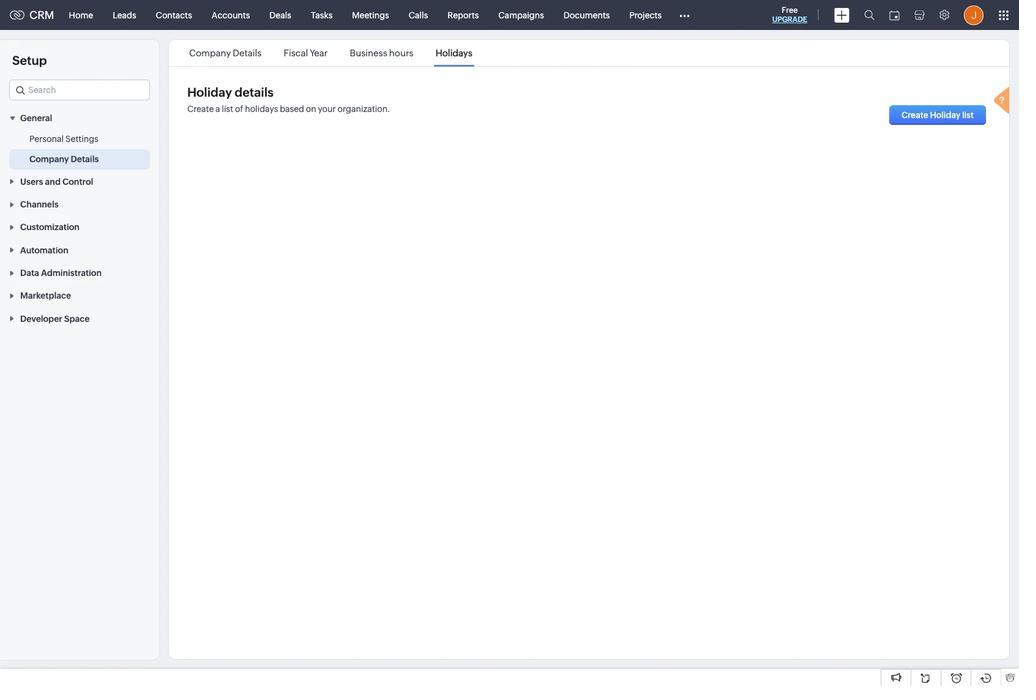 Task type: locate. For each thing, give the bounding box(es) containing it.
holiday details
[[187, 85, 274, 99]]

free
[[782, 6, 798, 15]]

company details link down personal settings link on the top left of page
[[29, 153, 99, 165]]

create menu element
[[827, 0, 857, 30]]

reports link
[[438, 0, 489, 30]]

1 horizontal spatial details
[[233, 48, 262, 58]]

and
[[45, 177, 61, 186]]

company
[[189, 48, 231, 58], [29, 154, 69, 164]]

hours
[[389, 48, 413, 58]]

administration
[[41, 268, 102, 278]]

0 horizontal spatial details
[[71, 154, 99, 164]]

0 horizontal spatial company
[[29, 154, 69, 164]]

projects
[[629, 10, 662, 20]]

users
[[20, 177, 43, 186]]

deals link
[[260, 0, 301, 30]]

based
[[280, 104, 304, 114]]

0 vertical spatial company details
[[189, 48, 262, 58]]

0 vertical spatial company details link
[[187, 48, 263, 58]]

campaigns link
[[489, 0, 554, 30]]

search image
[[864, 10, 875, 20]]

general region
[[0, 129, 159, 170]]

business hours
[[350, 48, 413, 58]]

1 vertical spatial company details link
[[29, 153, 99, 165]]

calls
[[409, 10, 428, 20]]

tasks
[[311, 10, 333, 20]]

developer space
[[20, 314, 90, 324]]

list left help image
[[962, 110, 974, 120]]

details down settings
[[71, 154, 99, 164]]

fiscal year
[[284, 48, 328, 58]]

company details link inside "general" region
[[29, 153, 99, 165]]

developer
[[20, 314, 62, 324]]

general
[[20, 113, 52, 123]]

meetings
[[352, 10, 389, 20]]

create holiday list button
[[889, 105, 986, 125]]

1 vertical spatial holiday
[[930, 110, 960, 120]]

1 horizontal spatial create
[[902, 110, 928, 120]]

0 vertical spatial company
[[189, 48, 231, 58]]

accounts link
[[202, 0, 260, 30]]

organization.
[[338, 104, 390, 114]]

profile element
[[957, 0, 991, 30]]

data
[[20, 268, 39, 278]]

company down accounts link on the left of page
[[189, 48, 231, 58]]

list containing company details
[[178, 40, 483, 66]]

company details link down accounts link on the left of page
[[187, 48, 263, 58]]

year
[[310, 48, 328, 58]]

crm
[[29, 9, 54, 21]]

channels button
[[0, 193, 159, 215]]

company details link
[[187, 48, 263, 58], [29, 153, 99, 165]]

1 vertical spatial details
[[71, 154, 99, 164]]

holidays link
[[434, 48, 474, 58]]

company details down personal settings link on the top left of page
[[29, 154, 99, 164]]

create
[[187, 104, 214, 114], [902, 110, 928, 120]]

holiday left help image
[[930, 110, 960, 120]]

company details
[[189, 48, 262, 58], [29, 154, 99, 164]]

fiscal year link
[[282, 48, 330, 58]]

company down personal
[[29, 154, 69, 164]]

company details inside list
[[189, 48, 262, 58]]

0 horizontal spatial company details link
[[29, 153, 99, 165]]

a
[[216, 104, 220, 114]]

company details down accounts link on the left of page
[[189, 48, 262, 58]]

1 vertical spatial company details
[[29, 154, 99, 164]]

holiday up the a
[[187, 85, 232, 99]]

users and control
[[20, 177, 93, 186]]

deals
[[270, 10, 291, 20]]

personal
[[29, 134, 64, 144]]

0 horizontal spatial holiday
[[187, 85, 232, 99]]

list right the a
[[222, 104, 233, 114]]

0 horizontal spatial company details
[[29, 154, 99, 164]]

free upgrade
[[772, 6, 807, 24]]

settings
[[65, 134, 98, 144]]

list
[[222, 104, 233, 114], [962, 110, 974, 120]]

1 horizontal spatial company
[[189, 48, 231, 58]]

0 vertical spatial holiday
[[187, 85, 232, 99]]

home link
[[59, 0, 103, 30]]

setup
[[12, 53, 47, 67]]

contacts link
[[146, 0, 202, 30]]

leads link
[[103, 0, 146, 30]]

None field
[[9, 80, 150, 100]]

meetings link
[[342, 0, 399, 30]]

business
[[350, 48, 387, 58]]

list
[[178, 40, 483, 66]]

profile image
[[964, 5, 984, 25]]

holiday
[[187, 85, 232, 99], [930, 110, 960, 120]]

0 horizontal spatial create
[[187, 104, 214, 114]]

customization button
[[0, 215, 159, 238]]

1 horizontal spatial holiday
[[930, 110, 960, 120]]

upgrade
[[772, 15, 807, 24]]

details
[[233, 48, 262, 58], [71, 154, 99, 164]]

of
[[235, 104, 243, 114]]

details up details in the top left of the page
[[233, 48, 262, 58]]

holidays
[[436, 48, 472, 58]]

0 vertical spatial details
[[233, 48, 262, 58]]

create a list of holidays based on your organization. create holiday list
[[187, 104, 974, 120]]

1 vertical spatial company
[[29, 154, 69, 164]]

marketplace
[[20, 291, 71, 301]]

1 horizontal spatial company details
[[189, 48, 262, 58]]

create menu image
[[834, 8, 850, 22]]



Task type: vqa. For each thing, say whether or not it's contained in the screenshot.
left COMPANY
yes



Task type: describe. For each thing, give the bounding box(es) containing it.
contacts
[[156, 10, 192, 20]]

automation button
[[0, 238, 159, 261]]

1 horizontal spatial list
[[962, 110, 974, 120]]

holiday inside "create a list of holidays based on your organization. create holiday list"
[[930, 110, 960, 120]]

personal settings
[[29, 134, 98, 144]]

Other Modules field
[[671, 5, 698, 25]]

campaigns
[[498, 10, 544, 20]]

details
[[235, 85, 274, 99]]

data administration button
[[0, 261, 159, 284]]

general button
[[0, 106, 159, 129]]

personal settings link
[[29, 133, 98, 145]]

Search text field
[[10, 80, 149, 100]]

documents
[[564, 10, 610, 20]]

company details inside "general" region
[[29, 154, 99, 164]]

documents link
[[554, 0, 620, 30]]

marketplace button
[[0, 284, 159, 307]]

details inside "general" region
[[71, 154, 99, 164]]

calls link
[[399, 0, 438, 30]]

holidays
[[245, 104, 278, 114]]

your
[[318, 104, 336, 114]]

tasks link
[[301, 0, 342, 30]]

crm link
[[10, 9, 54, 21]]

0 horizontal spatial list
[[222, 104, 233, 114]]

company inside "general" region
[[29, 154, 69, 164]]

search element
[[857, 0, 882, 30]]

calendar image
[[889, 10, 900, 20]]

space
[[64, 314, 90, 324]]

1 horizontal spatial company details link
[[187, 48, 263, 58]]

accounts
[[212, 10, 250, 20]]

fiscal
[[284, 48, 308, 58]]

developer space button
[[0, 307, 159, 330]]

reports
[[448, 10, 479, 20]]

business hours link
[[348, 48, 415, 58]]

company inside list
[[189, 48, 231, 58]]

home
[[69, 10, 93, 20]]

help image
[[991, 85, 1015, 118]]

users and control button
[[0, 170, 159, 193]]

automation
[[20, 245, 68, 255]]

projects link
[[620, 0, 671, 30]]

channels
[[20, 200, 59, 209]]

on
[[306, 104, 316, 114]]

control
[[62, 177, 93, 186]]

data administration
[[20, 268, 102, 278]]

customization
[[20, 222, 80, 232]]

leads
[[113, 10, 136, 20]]

details inside list
[[233, 48, 262, 58]]



